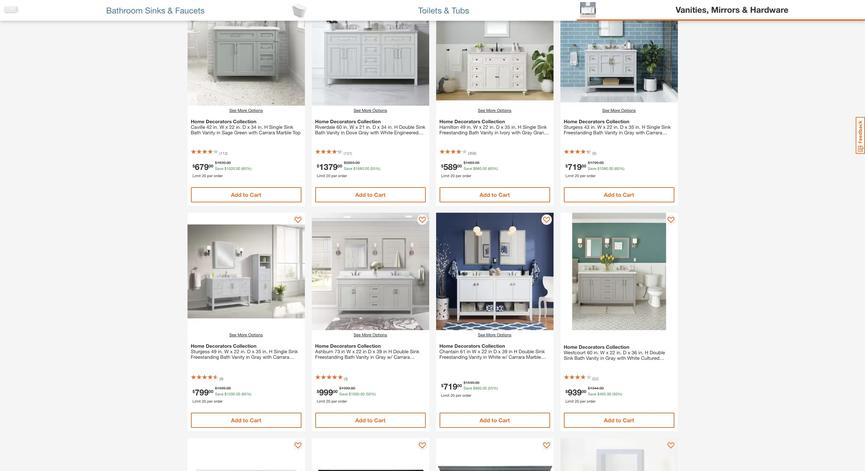 Task type: describe. For each thing, give the bounding box(es) containing it.
limit for $ 999 00 $ 1999 . 00 save $ 1000 . 00 ( 50 %) limit 20 per order
[[317, 399, 325, 403]]

freestanding for sturgess 43 in. w x 22 in. d x 35 in. h single sink freestanding bath vanity in gray with carrara marble top
[[564, 130, 592, 135]]

bath inside home decorators collection riverdale 60 in. w x 21 in. d x 34 in. h double sink bath vanity in dove gray with white engineered marble top
[[315, 130, 325, 135]]

double for white
[[399, 124, 415, 130]]

top inside home decorators collection caville 42 in. w x 22 in. d x 34 in. h single sink bath vanity in sage green with carrara marble top
[[293, 130, 301, 135]]

ashburn
[[315, 348, 333, 354]]

34 for 679
[[251, 124, 256, 130]]

sink for chantain 61 in w x 22 in d x 39 in h double sink freestanding vanity in white w/ carrara marble engineered stone top
[[536, 348, 545, 354]]

$ 679 00 $ 1699 . 00 save $ 1020 . 00 ( 60 %) limit 20 per order
[[193, 160, 251, 178]]

engineered for home decorators collection chantain 61 in w x 22 in d x 39 in h double sink freestanding vanity in white w/ carrara marble engineered stone top
[[440, 360, 464, 365]]

limit for $ 799 00 $ 1999 . 00 save $ 1200 . 00 ( 60 %) limit 20 per order
[[193, 399, 201, 403]]

9
[[220, 376, 223, 381]]

in inside home decorators collection westcourt 60 in. w x 22 in. d x 36 in. h double sink bath vanity in gray with white cultured marble top and mirror
[[600, 355, 604, 361]]

per for $ 939 00 $ 1344 . 00 save $ 405 . 00 ( 30 %) limit 20 per order
[[580, 399, 586, 403]]

vanities, mirrors & hardware image
[[580, 2, 596, 17]]

bath inside the home decorators collection sturgess 49 in. w x 22 in. d x 35 in. h single sink freestanding bath vanity in gray with carrara marble top
[[220, 354, 230, 360]]

( inside $ 939 00 $ 1344 . 00 save $ 405 . 00 ( 30 %) limit 20 per order
[[612, 391, 613, 396]]

single for 719
[[647, 124, 660, 130]]

( 112 )
[[219, 151, 228, 155]]

vanity inside home decorators collection caville 42 in. w x 22 in. d x 34 in. h single sink bath vanity in sage green with carrara marble top
[[202, 130, 215, 135]]

d for caville 42 in. w x 22 in. d x 34 in. h single sink bath vanity in sage green with carrara marble top
[[243, 124, 246, 130]]

bath inside home decorators collection westcourt 60 in. w x 22 in. d x 36 in. h double sink bath vanity in gray with white cultured marble top and mirror
[[575, 355, 585, 361]]

( inside $ 999 00 $ 1999 . 00 save $ 1000 . 00 ( 50 %) limit 20 per order
[[366, 391, 367, 396]]

d for westcourt 60 in. w x 22 in. d x 36 in. h double sink bath vanity in gray with white cultured marble top and mirror
[[623, 350, 627, 355]]

white inside home decorators collection riverdale 60 in. w x 21 in. d x 34 in. h double sink bath vanity in dove gray with white engineered marble top
[[381, 130, 393, 135]]

bathroom sinks & faucets
[[106, 5, 205, 15]]

marble for home decorators collection westcourt 60 in. w x 22 in. d x 36 in. h double sink bath vanity in gray with white cultured marble top and mirror
[[564, 361, 579, 366]]

1000
[[351, 391, 359, 396]]

marble inside home decorators collection chantain 61 in w x 22 in d x 39 in h double sink freestanding vanity in white w/ carrara marble engineered stone top
[[526, 354, 541, 360]]

49 for sturgess
[[211, 348, 217, 354]]

h for ashburn 73 in w x 22 in d x 39 in h double sink freestanding bath vanity in gray w/ carrara marble engineered stone top
[[388, 348, 392, 354]]

& for sinks
[[168, 5, 173, 15]]

home for caville 42 in. w x 22 in. d x 34 in. h single sink bath vanity in sage green with carrara marble top
[[191, 118, 205, 124]]

double for marble
[[519, 348, 534, 354]]

( 52 )
[[593, 376, 599, 381]]

per for $ 799 00 $ 1999 . 00 save $ 1200 . 00 ( 60 %) limit 20 per order
[[207, 399, 213, 403]]

white inside home decorators collection westcourt 60 in. w x 22 in. d x 36 in. h double sink bath vanity in gray with white cultured marble top and mirror
[[627, 355, 640, 361]]

60 inside home decorators collection westcourt 60 in. w x 22 in. d x 36 in. h double sink bath vanity in gray with white cultured marble top and mirror
[[587, 350, 592, 355]]

tubs
[[452, 5, 469, 15]]

collection for sturgess 43 in. w x 22 in. d x 35 in. h single sink freestanding bath vanity in gray with carrara marble top
[[606, 118, 629, 124]]

3059
[[346, 160, 355, 165]]

in inside the home decorators collection sturgess 49 in. w x 22 in. d x 35 in. h single sink freestanding bath vanity in gray with carrara marble top
[[246, 354, 250, 360]]

in inside home decorators collection riverdale 60 in. w x 21 in. d x 34 in. h double sink bath vanity in dove gray with white engineered marble top
[[341, 130, 345, 135]]

vanity inside home decorators collection chantain 61 in w x 22 in d x 39 in h double sink freestanding vanity in white w/ carrara marble engineered stone top
[[469, 354, 482, 360]]

per for $ 719 00 $ 1599 . 00 save $ 880 . 00 ( 55 %) limit 20 per order
[[456, 393, 461, 398]]

with for 679
[[249, 130, 258, 135]]

1469
[[466, 160, 474, 165]]

$ 799 00 $ 1999 . 00 save $ 1200 . 00 ( 60 %) limit 20 per order
[[193, 386, 251, 403]]

( inside $ 719 00 $ 1799 . 00 save $ 1080 . 00 ( 60 %) limit 20 per order
[[614, 166, 615, 170]]

more for see more options link above the home decorators collection sturgess 49 in. w x 22 in. d x 35 in. h single sink freestanding bath vanity in gray with carrara marble top
[[238, 332, 247, 337]]

( inside $ 1379 00 $ 3059 . 00 save $ 1680 . 00 ( 55 %) limit 20 per order
[[370, 166, 371, 170]]

sturgess for sturgess 49 in. w x 22 in. d x 35 in. h single sink freestanding bath vanity in gray with carrara marble top
[[191, 348, 210, 354]]

d for sturgess 49 in. w x 22 in. d x 35 in. h single sink freestanding bath vanity in gray with carrara marble top
[[247, 348, 251, 354]]

home decorators collection sturgess 49 in. w x 22 in. d x 35 in. h single sink freestanding bath vanity in gray with carrara marble top
[[191, 343, 298, 365]]

999
[[319, 387, 333, 397]]

55 for 1379
[[371, 166, 376, 170]]

$ 1379 00 $ 3059 . 00 save $ 1680 . 00 ( 55 %) limit 20 per order
[[317, 160, 380, 178]]

in inside home decorators collection hamilton 49 in. w x 22 in. d x 35 in. h single sink freestanding bath vanity in ivory with gray granite top
[[495, 130, 499, 135]]

save for $ 719 00 $ 1799 . 00 save $ 1080 . 00 ( 60 %) limit 20 per order
[[588, 166, 596, 170]]

display image for cherrydale 24 in. w x 32 in. h rectangular framed wall mount bathroom vanity mirror in light blue image
[[667, 442, 674, 449]]

top inside home decorators collection sturgess 43 in. w x 22 in. d x 35 in. h single sink freestanding bath vanity in gray with carrara marble top
[[580, 135, 588, 141]]

60 inside home decorators collection riverdale 60 in. w x 21 in. d x 34 in. h double sink bath vanity in dove gray with white engineered marble top
[[337, 124, 342, 130]]

hamilton
[[440, 124, 459, 130]]

589
[[444, 162, 457, 171]]

home for sturgess 43 in. w x 22 in. d x 35 in. h single sink freestanding bath vanity in gray with carrara marble top
[[564, 118, 578, 124]]

gray inside home decorators collection hamilton 49 in. w x 22 in. d x 35 in. h single sink freestanding bath vanity in ivory with gray granite top
[[522, 130, 532, 135]]

vanities, mirrors & hardware button
[[577, 0, 865, 21]]

home for hamilton 49 in. w x 22 in. d x 35 in. h single sink freestanding bath vanity in ivory with gray granite top
[[440, 118, 453, 124]]

home for ashburn 73 in w x 22 in d x 39 in h double sink freestanding bath vanity in gray w/ carrara marble engineered stone top
[[315, 343, 329, 349]]

$ 719 00 $ 1799 . 00 save $ 1080 . 00 ( 60 %) limit 20 per order
[[566, 160, 624, 178]]

westcourt
[[564, 350, 586, 355]]

hamilton 49 in. w x 22 in. d x 35 in. h single sink freestanding bath vanity in ivory with gray granite top image
[[436, 0, 553, 106]]

112
[[220, 151, 227, 155]]

faucets
[[175, 5, 205, 15]]

sinks
[[145, 5, 165, 15]]

collection for caville 42 in. w x 22 in. d x 34 in. h single sink bath vanity in sage green with carrara marble top
[[233, 118, 256, 124]]

top inside the home decorators collection sturgess 49 in. w x 22 in. d x 35 in. h single sink freestanding bath vanity in gray with carrara marble top
[[207, 360, 215, 365]]

toilets & tubs
[[418, 5, 469, 15]]

sink for ashburn 73 in w x 22 in d x 39 in h double sink freestanding bath vanity in gray w/ carrara marble engineered stone top
[[410, 348, 419, 354]]

save for $ 799 00 $ 1999 . 00 save $ 1200 . 00 ( 60 %) limit 20 per order
[[215, 391, 223, 396]]

42
[[206, 124, 212, 130]]

gray for home decorators collection riverdale 60 in. w x 21 in. d x 34 in. h double sink bath vanity in dove gray with white engineered marble top
[[359, 130, 369, 135]]

1680
[[356, 166, 364, 170]]

w for chantain 61 in w x 22 in d x 39 in h double sink freestanding vanity in white w/ carrara marble engineered stone top
[[472, 348, 477, 354]]

mirrors
[[711, 5, 740, 14]]

22 for hamilton 49 in. w x 22 in. d x 35 in. h single sink freestanding bath vanity in ivory with gray granite top
[[483, 124, 488, 130]]

( 3 )
[[344, 376, 348, 381]]

gray inside home decorators collection westcourt 60 in. w x 22 in. d x 36 in. h double sink bath vanity in gray with white cultured marble top and mirror
[[605, 355, 616, 361]]

riverdale
[[315, 124, 335, 130]]

bath inside home decorators collection caville 42 in. w x 22 in. d x 34 in. h single sink bath vanity in sage green with carrara marble top
[[191, 130, 201, 135]]

caville 42 in. w x 22 in. d x 34 in. h single sink bath vanity in sage green with carrara marble top image
[[187, 0, 305, 106]]

1344
[[590, 386, 599, 390]]

white inside home decorators collection chantain 61 in w x 22 in d x 39 in h double sink freestanding vanity in white w/ carrara marble engineered stone top
[[488, 354, 501, 360]]

bathroom
[[106, 5, 143, 15]]

carrara inside home decorators collection chantain 61 in w x 22 in d x 39 in h double sink freestanding vanity in white w/ carrara marble engineered stone top
[[509, 354, 525, 360]]

( 5 )
[[593, 151, 596, 155]]

1699
[[217, 160, 226, 165]]

bath inside home decorators collection ashburn 73 in w x 22 in d x 39 in h double sink freestanding bath vanity in gray w/ carrara marble engineered stone top
[[345, 354, 355, 360]]

home decorators collection sturgess 43 in. w x 22 in. d x 35 in. h single sink freestanding bath vanity in gray with carrara marble top
[[564, 118, 671, 141]]

more for see more options link above home decorators collection caville 42 in. w x 22 in. d x 34 in. h single sink bath vanity in sage green with carrara marble top
[[238, 108, 247, 113]]

) for 589
[[475, 151, 476, 155]]

1379
[[319, 162, 338, 171]]

chantain
[[440, 348, 459, 354]]

limit for $ 719 00 $ 1799 . 00 save $ 1080 . 00 ( 60 %) limit 20 per order
[[566, 173, 574, 178]]

home decorators collection riverdale 60 in. w x 21 in. d x 34 in. h double sink bath vanity in dove gray with white engineered marble top
[[315, 118, 425, 141]]

39 for w/
[[502, 348, 507, 354]]

decorators for hamilton 49 in. w x 22 in. d x 35 in. h single sink freestanding bath vanity in ivory with gray granite top
[[455, 118, 480, 124]]

( 356 )
[[468, 151, 476, 155]]

save for $ 589 00 $ 1469 . 00 save $ 880 . 00 ( 60 %) limit 20 per order
[[464, 166, 472, 170]]

20 for $ 719 00 $ 1599 . 00 save $ 880 . 00 ( 55 %) limit 20 per order
[[451, 393, 455, 398]]

green
[[234, 130, 247, 135]]

679
[[195, 162, 209, 171]]

%) for $ 799 00 $ 1999 . 00 save $ 1200 . 00 ( 60 %) limit 20 per order
[[247, 391, 251, 396]]

34 for 1379
[[381, 124, 387, 130]]

display image for gazette 60 in. w x 31 in. h rectangular wood framed wall bathroom vanity mirror in espresso image
[[419, 442, 426, 449]]

( 9 )
[[219, 376, 223, 381]]

939
[[568, 387, 582, 397]]

43
[[584, 124, 590, 130]]

home for riverdale 60 in. w x 21 in. d x 34 in. h double sink bath vanity in dove gray with white engineered marble top
[[315, 118, 329, 124]]

49 for hamilton
[[460, 124, 466, 130]]

ivory
[[500, 130, 510, 135]]

top inside home decorators collection chantain 61 in w x 22 in d x 39 in h double sink freestanding vanity in white w/ carrara marble engineered stone top
[[479, 360, 487, 365]]

see more options link up home decorators collection ashburn 73 in w x 22 in d x 39 in h double sink freestanding bath vanity in gray w/ carrara marble engineered stone top at the bottom of the page
[[354, 332, 387, 338]]

options for see more options link over home decorators collection ashburn 73 in w x 22 in d x 39 in h double sink freestanding bath vanity in gray w/ carrara marble engineered stone top at the bottom of the page
[[373, 332, 387, 337]]

chantain 61 in w x 22 in d x 39 in h double sink freestanding vanity in white w/ carrara marble engineered stone top image
[[436, 213, 553, 330]]

20 for $ 939 00 $ 1344 . 00 save $ 405 . 00 ( 30 %) limit 20 per order
[[575, 399, 579, 403]]

display image for the ashburn 73 in w x 22 in d x 39 in h double sink freestanding bath vanity in gray w/ carrara marble engineered stone top image
[[419, 217, 426, 224]]

d for ashburn 73 in w x 22 in d x 39 in h double sink freestanding bath vanity in gray w/ carrara marble engineered stone top
[[368, 348, 371, 354]]

toilets & tubs button
[[288, 0, 577, 21]]

%) for $ 589 00 $ 1469 . 00 save $ 880 . 00 ( 60 %) limit 20 per order
[[493, 166, 498, 170]]

per for $ 719 00 $ 1799 . 00 save $ 1080 . 00 ( 60 %) limit 20 per order
[[580, 173, 586, 178]]

home decorators collection caville 42 in. w x 22 in. d x 34 in. h single sink bath vanity in sage green with carrara marble top
[[191, 118, 301, 135]]

35 for 589
[[505, 124, 510, 130]]

bathroom sinks & faucets button
[[0, 0, 288, 21]]

( inside $ 589 00 $ 1469 . 00 save $ 880 . 00 ( 60 %) limit 20 per order
[[488, 166, 489, 170]]

gray for home decorators collection sturgess 49 in. w x 22 in. d x 35 in. h single sink freestanding bath vanity in gray with carrara marble top
[[251, 354, 261, 360]]

( 131 )
[[344, 151, 352, 155]]

( inside $ 679 00 $ 1699 . 00 save $ 1020 . 00 ( 60 %) limit 20 per order
[[241, 166, 242, 170]]

60 for 719
[[615, 166, 620, 170]]

home for chantain 61 in w x 22 in d x 39 in h double sink freestanding vanity in white w/ carrara marble engineered stone top
[[440, 343, 453, 349]]

52
[[593, 376, 598, 381]]

see more options link up home decorators collection caville 42 in. w x 22 in. d x 34 in. h single sink bath vanity in sage green with carrara marble top
[[229, 107, 263, 114]]

marble for home decorators collection ashburn 73 in w x 22 in d x 39 in h double sink freestanding bath vanity in gray w/ carrara marble engineered stone top
[[315, 360, 330, 365]]

bathroom sinks & faucets image
[[3, 3, 19, 18]]

vanities, mirrors & hardware
[[676, 5, 789, 14]]

vanity inside home decorators collection ashburn 73 in w x 22 in d x 39 in h double sink freestanding bath vanity in gray w/ carrara marble engineered stone top
[[356, 354, 369, 360]]

cailla 60 in. w x 32 in. h rectangular wood framed wall bathroom vanity mirror in distressed blue fog image
[[436, 438, 553, 471]]

1080
[[600, 166, 608, 170]]

feedback link image
[[856, 117, 865, 154]]

freestanding for hamilton 49 in. w x 22 in. d x 35 in. h single sink freestanding bath vanity in ivory with gray granite top
[[440, 130, 468, 135]]

22 for sturgess 49 in. w x 22 in. d x 35 in. h single sink freestanding bath vanity in gray with carrara marble top
[[234, 348, 239, 354]]

top inside home decorators collection westcourt 60 in. w x 22 in. d x 36 in. h double sink bath vanity in gray with white cultured marble top and mirror
[[580, 361, 588, 366]]

in inside home decorators collection caville 42 in. w x 22 in. d x 34 in. h single sink bath vanity in sage green with carrara marble top
[[217, 130, 220, 135]]

bath inside home decorators collection hamilton 49 in. w x 22 in. d x 35 in. h single sink freestanding bath vanity in ivory with gray granite top
[[469, 130, 479, 135]]

719 for $ 719 00 $ 1799 . 00 save $ 1080 . 00 ( 60 %) limit 20 per order
[[568, 162, 582, 171]]

w for riverdale 60 in. w x 21 in. d x 34 in. h double sink bath vanity in dove gray with white engineered marble top
[[350, 124, 354, 130]]

131
[[345, 151, 351, 155]]

see more options for see more options link over home decorators collection chantain 61 in w x 22 in d x 39 in h double sink freestanding vanity in white w/ carrara marble engineered stone top
[[478, 332, 512, 337]]

%) for $ 1379 00 $ 3059 . 00 save $ 1680 . 00 ( 55 %) limit 20 per order
[[376, 166, 380, 170]]

799
[[195, 387, 209, 397]]

719 for $ 719 00 $ 1599 . 00 save $ 880 . 00 ( 55 %) limit 20 per order
[[444, 382, 457, 391]]

3
[[345, 376, 347, 381]]

h for chantain 61 in w x 22 in d x 39 in h double sink freestanding vanity in white w/ carrara marble engineered stone top
[[514, 348, 517, 354]]

double for cultured
[[650, 350, 665, 355]]

1020
[[227, 166, 235, 170]]

see more options link up the 21
[[354, 107, 387, 114]]

60 for 589
[[489, 166, 493, 170]]

w for ashburn 73 in w x 22 in d x 39 in h double sink freestanding bath vanity in gray w/ carrara marble engineered stone top
[[347, 348, 351, 354]]

20 for $ 719 00 $ 1799 . 00 save $ 1080 . 00 ( 60 %) limit 20 per order
[[575, 173, 579, 178]]

see for see more options link over the 21
[[354, 108, 361, 113]]

and
[[589, 361, 598, 366]]

$ 589 00 $ 1469 . 00 save $ 880 . 00 ( 60 %) limit 20 per order
[[441, 160, 498, 178]]

save for $ 939 00 $ 1344 . 00 save $ 405 . 00 ( 30 %) limit 20 per order
[[588, 391, 596, 396]]

1799
[[590, 160, 599, 165]]

20 for $ 589 00 $ 1469 . 00 save $ 880 . 00 ( 60 %) limit 20 per order
[[451, 173, 455, 178]]

single for 679
[[269, 124, 282, 130]]

1599
[[466, 380, 474, 385]]

top inside home decorators collection hamilton 49 in. w x 22 in. d x 35 in. h single sink freestanding bath vanity in ivory with gray granite top
[[440, 135, 447, 141]]

order for $ 719 00 $ 1799 . 00 save $ 1080 . 00 ( 60 %) limit 20 per order
[[587, 173, 596, 178]]



Task type: locate. For each thing, give the bounding box(es) containing it.
see more options link up home decorators collection sturgess 43 in. w x 22 in. d x 35 in. h single sink freestanding bath vanity in gray with carrara marble top
[[602, 107, 636, 114]]

55 for 719
[[489, 386, 493, 390]]

h for sturgess 43 in. w x 22 in. d x 35 in. h single sink freestanding bath vanity in gray with carrara marble top
[[642, 124, 645, 130]]

home for sturgess 49 in. w x 22 in. d x 35 in. h single sink freestanding bath vanity in gray with carrara marble top
[[191, 343, 205, 349]]

h
[[264, 124, 268, 130], [394, 124, 398, 130], [518, 124, 521, 130], [642, 124, 645, 130], [269, 348, 272, 354], [388, 348, 392, 354], [514, 348, 517, 354], [645, 350, 648, 355]]

h inside home decorators collection westcourt 60 in. w x 22 in. d x 36 in. h double sink bath vanity in gray with white cultured marble top and mirror
[[645, 350, 648, 355]]

options up home decorators collection chantain 61 in w x 22 in d x 39 in h double sink freestanding vanity in white w/ carrara marble engineered stone top
[[497, 332, 512, 337]]

bath right 43
[[593, 130, 603, 135]]

see more options up home decorators collection chantain 61 in w x 22 in d x 39 in h double sink freestanding vanity in white w/ carrara marble engineered stone top
[[478, 332, 512, 337]]

0 horizontal spatial white
[[381, 130, 393, 135]]

save down 1699
[[215, 166, 223, 170]]

405
[[600, 391, 606, 396]]

) up 1020
[[227, 151, 228, 155]]

see more options for see more options link above home decorators collection caville 42 in. w x 22 in. d x 34 in. h single sink bath vanity in sage green with carrara marble top
[[229, 108, 263, 113]]

0 horizontal spatial sturgess
[[191, 348, 210, 354]]

collection for sturgess 49 in. w x 22 in. d x 35 in. h single sink freestanding bath vanity in gray with carrara marble top
[[233, 343, 256, 349]]

719 left 1599
[[444, 382, 457, 391]]

decorators for sturgess 43 in. w x 22 in. d x 35 in. h single sink freestanding bath vanity in gray with carrara marble top
[[579, 118, 605, 124]]

) for 939
[[598, 376, 599, 381]]

(
[[219, 151, 220, 155], [344, 151, 345, 155], [468, 151, 469, 155], [593, 151, 593, 155], [241, 166, 242, 170], [370, 166, 371, 170], [488, 166, 489, 170], [614, 166, 615, 170], [219, 376, 220, 381], [344, 376, 345, 381], [593, 376, 593, 381], [488, 386, 489, 390], [241, 391, 242, 396], [366, 391, 367, 396], [612, 391, 613, 396]]

1 horizontal spatial white
[[488, 354, 501, 360]]

decorators for westcourt 60 in. w x 22 in. d x 36 in. h double sink bath vanity in gray with white cultured marble top and mirror
[[579, 344, 605, 350]]

home decorators collection chantain 61 in w x 22 in d x 39 in h double sink freestanding vanity in white w/ carrara marble engineered stone top
[[440, 343, 545, 365]]

sink inside home decorators collection ashburn 73 in w x 22 in d x 39 in h double sink freestanding bath vanity in gray w/ carrara marble engineered stone top
[[410, 348, 419, 354]]

) up $ 799 00 $ 1999 . 00 save $ 1200 . 00 ( 60 %) limit 20 per order
[[223, 376, 223, 381]]

limit
[[193, 173, 201, 178], [317, 173, 325, 178], [441, 173, 449, 178], [566, 173, 574, 178], [441, 393, 449, 398], [193, 399, 201, 403], [317, 399, 325, 403], [566, 399, 574, 403]]

719
[[568, 162, 582, 171], [444, 382, 457, 391]]

)
[[227, 151, 228, 155], [351, 151, 352, 155], [475, 151, 476, 155], [596, 151, 596, 155], [223, 376, 223, 381], [347, 376, 348, 381], [598, 376, 599, 381]]

) up $ 999 00 $ 1999 . 00 save $ 1000 . 00 ( 50 %) limit 20 per order
[[347, 376, 348, 381]]

cultured
[[641, 355, 660, 361]]

0 horizontal spatial 39
[[377, 348, 382, 354]]

more up home decorators collection hamilton 49 in. w x 22 in. d x 35 in. h single sink freestanding bath vanity in ivory with gray granite top
[[486, 108, 496, 113]]

white right 61
[[488, 354, 501, 360]]

1 vertical spatial 880
[[475, 386, 482, 390]]

home decorators collection ashburn 73 in w x 22 in d x 39 in h double sink freestanding bath vanity in gray w/ carrara marble engineered stone top
[[315, 343, 419, 365]]

2 39 from the left
[[502, 348, 507, 354]]

with for 719
[[636, 130, 645, 135]]

1 horizontal spatial &
[[444, 5, 449, 15]]

see more options link up home decorators collection chantain 61 in w x 22 in d x 39 in h double sink freestanding vanity in white w/ carrara marble engineered stone top
[[478, 332, 512, 338]]

white
[[381, 130, 393, 135], [488, 354, 501, 360], [627, 355, 640, 361]]

20 inside $ 799 00 $ 1999 . 00 save $ 1200 . 00 ( 60 %) limit 20 per order
[[202, 399, 206, 403]]

more for see more options link over home decorators collection ashburn 73 in w x 22 in d x 39 in h double sink freestanding bath vanity in gray w/ carrara marble engineered stone top at the bottom of the page
[[362, 332, 371, 337]]

61
[[460, 348, 466, 354]]

1 vertical spatial 55
[[489, 386, 493, 390]]

limit for $ 939 00 $ 1344 . 00 save $ 405 . 00 ( 30 %) limit 20 per order
[[566, 399, 574, 403]]

see more options up home decorators collection hamilton 49 in. w x 22 in. d x 35 in. h single sink freestanding bath vanity in ivory with gray granite top
[[478, 108, 512, 113]]

double inside home decorators collection westcourt 60 in. w x 22 in. d x 36 in. h double sink bath vanity in gray with white cultured marble top and mirror
[[650, 350, 665, 355]]

22 for chantain 61 in w x 22 in d x 39 in h double sink freestanding vanity in white w/ carrara marble engineered stone top
[[482, 348, 487, 354]]

order down the 1799
[[587, 173, 596, 178]]

in inside home decorators collection sturgess 43 in. w x 22 in. d x 35 in. h single sink freestanding bath vanity in gray with carrara marble top
[[619, 130, 623, 135]]

2 horizontal spatial &
[[742, 5, 748, 14]]

bath left dove
[[315, 130, 325, 135]]

%) for $ 679 00 $ 1699 . 00 save $ 1020 . 00 ( 60 %) limit 20 per order
[[247, 166, 251, 170]]

with inside home decorators collection riverdale 60 in. w x 21 in. d x 34 in. h double sink bath vanity in dove gray with white engineered marble top
[[370, 130, 379, 135]]

save inside $ 939 00 $ 1344 . 00 save $ 405 . 00 ( 30 %) limit 20 per order
[[588, 391, 596, 396]]

per inside $ 799 00 $ 1999 . 00 save $ 1200 . 00 ( 60 %) limit 20 per order
[[207, 399, 213, 403]]

more
[[238, 108, 247, 113], [362, 108, 371, 113], [486, 108, 496, 113], [611, 108, 620, 113], [238, 332, 247, 337], [362, 332, 371, 337], [486, 332, 496, 337]]

sturgess inside the home decorators collection sturgess 49 in. w x 22 in. d x 35 in. h single sink freestanding bath vanity in gray with carrara marble top
[[191, 348, 210, 354]]

35 inside home decorators collection hamilton 49 in. w x 22 in. d x 35 in. h single sink freestanding bath vanity in ivory with gray granite top
[[505, 124, 510, 130]]

& right sinks
[[168, 5, 173, 15]]

options for see more options link over home decorators collection sturgess 43 in. w x 22 in. d x 35 in. h single sink freestanding bath vanity in gray with carrara marble top
[[621, 108, 636, 113]]

order down 1699
[[214, 173, 223, 178]]

with inside home decorators collection westcourt 60 in. w x 22 in. d x 36 in. h double sink bath vanity in gray with white cultured marble top and mirror
[[617, 355, 626, 361]]

save down the 1344
[[588, 391, 596, 396]]

d
[[243, 124, 246, 130], [373, 124, 376, 130], [496, 124, 500, 130], [620, 124, 624, 130], [247, 348, 251, 354], [368, 348, 371, 354], [494, 348, 497, 354], [623, 350, 627, 355]]

0 horizontal spatial &
[[168, 5, 173, 15]]

per
[[207, 173, 213, 178], [331, 173, 337, 178], [456, 173, 461, 178], [580, 173, 586, 178], [456, 393, 461, 398], [207, 399, 213, 403], [331, 399, 337, 403], [580, 399, 586, 403]]

collection inside home decorators collection caville 42 in. w x 22 in. d x 34 in. h single sink bath vanity in sage green with carrara marble top
[[233, 118, 256, 124]]

add to cart
[[231, 191, 261, 198], [355, 191, 386, 198], [480, 191, 510, 198], [604, 191, 634, 198], [231, 417, 261, 423], [355, 417, 386, 423], [480, 417, 510, 423], [604, 417, 634, 423]]

order
[[214, 173, 223, 178], [338, 173, 347, 178], [462, 173, 471, 178], [587, 173, 596, 178], [462, 393, 471, 398], [214, 399, 223, 403], [338, 399, 347, 403], [587, 399, 596, 403]]

1 horizontal spatial w/
[[502, 354, 507, 360]]

double for carrara
[[393, 348, 409, 354]]

w/ inside home decorators collection chantain 61 in w x 22 in d x 39 in h double sink freestanding vanity in white w/ carrara marble engineered stone top
[[502, 354, 507, 360]]

2 horizontal spatial white
[[627, 355, 640, 361]]

2 34 from the left
[[381, 124, 387, 130]]

22 for caville 42 in. w x 22 in. d x 34 in. h single sink bath vanity in sage green with carrara marble top
[[229, 124, 235, 130]]

w
[[220, 124, 224, 130], [350, 124, 354, 130], [473, 124, 478, 130], [597, 124, 602, 130], [224, 348, 229, 354], [347, 348, 351, 354], [472, 348, 477, 354], [600, 350, 605, 355]]

limit for $ 1379 00 $ 3059 . 00 save $ 1680 . 00 ( 55 %) limit 20 per order
[[317, 173, 325, 178]]

options up home decorators collection ashburn 73 in w x 22 in d x 39 in h double sink freestanding bath vanity in gray w/ carrara marble engineered stone top at the bottom of the page
[[373, 332, 387, 337]]

marble inside home decorators collection caville 42 in. w x 22 in. d x 34 in. h single sink bath vanity in sage green with carrara marble top
[[276, 130, 291, 135]]

order inside $ 799 00 $ 1999 . 00 save $ 1200 . 00 ( 60 %) limit 20 per order
[[214, 399, 223, 403]]

0 horizontal spatial 55
[[371, 166, 376, 170]]

display image
[[667, 217, 674, 224]]

options up the home decorators collection sturgess 49 in. w x 22 in. d x 35 in. h single sink freestanding bath vanity in gray with carrara marble top
[[248, 332, 263, 337]]

granite
[[534, 130, 549, 135]]

top inside home decorators collection riverdale 60 in. w x 21 in. d x 34 in. h double sink bath vanity in dove gray with white engineered marble top
[[331, 135, 339, 141]]

more up home decorators collection sturgess 43 in. w x 22 in. d x 35 in. h single sink freestanding bath vanity in gray with carrara marble top
[[611, 108, 620, 113]]

per inside $ 999 00 $ 1999 . 00 save $ 1000 . 00 ( 50 %) limit 20 per order
[[331, 399, 337, 403]]

cart
[[250, 191, 261, 198], [374, 191, 386, 198], [499, 191, 510, 198], [623, 191, 634, 198], [250, 417, 261, 423], [374, 417, 386, 423], [499, 417, 510, 423], [623, 417, 634, 423]]

freestanding inside home decorators collection ashburn 73 in w x 22 in d x 39 in h double sink freestanding bath vanity in gray w/ carrara marble engineered stone top
[[315, 354, 343, 360]]

top
[[293, 130, 301, 135], [331, 135, 339, 141], [440, 135, 447, 141], [580, 135, 588, 141], [207, 360, 215, 365], [371, 360, 379, 365], [479, 360, 487, 365], [580, 361, 588, 366]]

sturgess 49 in. w x 22 in. d x 35 in. h single sink freestanding bath vanity in gray with carrara marble top image
[[187, 213, 305, 330]]

vanity inside home decorators collection westcourt 60 in. w x 22 in. d x 36 in. h double sink bath vanity in gray with white cultured marble top and mirror
[[586, 355, 599, 361]]

add
[[231, 191, 241, 198], [355, 191, 366, 198], [480, 191, 490, 198], [604, 191, 614, 198], [231, 417, 241, 423], [355, 417, 366, 423], [480, 417, 490, 423], [604, 417, 614, 423]]

d inside home decorators collection ashburn 73 in w x 22 in d x 39 in h double sink freestanding bath vanity in gray w/ carrara marble engineered stone top
[[368, 348, 371, 354]]

see up home decorators collection hamilton 49 in. w x 22 in. d x 35 in. h single sink freestanding bath vanity in ivory with gray granite top
[[478, 108, 485, 113]]

$ 999 00 $ 1999 . 00 save $ 1000 . 00 ( 50 %) limit 20 per order
[[317, 386, 376, 403]]

$ 939 00 $ 1344 . 00 save $ 405 . 00 ( 30 %) limit 20 per order
[[566, 386, 622, 403]]

save for $ 999 00 $ 1999 . 00 save $ 1000 . 00 ( 50 %) limit 20 per order
[[339, 391, 348, 396]]

0 vertical spatial sturgess
[[564, 124, 583, 130]]

order down '3'
[[338, 399, 347, 403]]

$ 719 00 $ 1599 . 00 save $ 880 . 00 ( 55 %) limit 20 per order
[[441, 380, 498, 398]]

bath inside home decorators collection sturgess 43 in. w x 22 in. d x 35 in. h single sink freestanding bath vanity in gray with carrara marble top
[[593, 130, 603, 135]]

20 for $ 799 00 $ 1999 . 00 save $ 1200 . 00 ( 60 %) limit 20 per order
[[202, 399, 206, 403]]

sink for sturgess 49 in. w x 22 in. d x 35 in. h single sink freestanding bath vanity in gray with carrara marble top
[[288, 348, 298, 354]]

20 inside $ 939 00 $ 1344 . 00 save $ 405 . 00 ( 30 %) limit 20 per order
[[575, 399, 579, 403]]

1 stone from the left
[[357, 360, 370, 365]]

1 vertical spatial sturgess
[[191, 348, 210, 354]]

) up the 1799
[[596, 151, 596, 155]]

with inside the home decorators collection sturgess 49 in. w x 22 in. d x 35 in. h single sink freestanding bath vanity in gray with carrara marble top
[[263, 354, 272, 360]]

2 horizontal spatial engineered
[[440, 360, 464, 365]]

0 horizontal spatial 35
[[256, 348, 261, 354]]

) for 679
[[227, 151, 228, 155]]

1 horizontal spatial 39
[[502, 348, 507, 354]]

display image for the sturgess 49 in. w x 22 in. d x 35 in. h single sink freestanding bath vanity in gray with carrara marble top image
[[294, 217, 301, 224]]

2 880 from the top
[[475, 386, 482, 390]]

vanity inside home decorators collection sturgess 43 in. w x 22 in. d x 35 in. h single sink freestanding bath vanity in gray with carrara marble top
[[605, 130, 618, 135]]

49 inside home decorators collection hamilton 49 in. w x 22 in. d x 35 in. h single sink freestanding bath vanity in ivory with gray granite top
[[460, 124, 466, 130]]

order inside $ 1379 00 $ 3059 . 00 save $ 1680 . 00 ( 55 %) limit 20 per order
[[338, 173, 347, 178]]

save inside $ 999 00 $ 1999 . 00 save $ 1000 . 00 ( 50 %) limit 20 per order
[[339, 391, 348, 396]]

marble inside home decorators collection riverdale 60 in. w x 21 in. d x 34 in. h double sink bath vanity in dove gray with white engineered marble top
[[315, 135, 330, 141]]

d inside the home decorators collection sturgess 49 in. w x 22 in. d x 35 in. h single sink freestanding bath vanity in gray with carrara marble top
[[247, 348, 251, 354]]

see more options up home decorators collection ashburn 73 in w x 22 in d x 39 in h double sink freestanding bath vanity in gray w/ carrara marble engineered stone top at the bottom of the page
[[354, 332, 387, 337]]

( inside $ 719 00 $ 1599 . 00 save $ 880 . 00 ( 55 %) limit 20 per order
[[488, 386, 489, 390]]

toilets
[[418, 5, 442, 15]]

home decorators collection westcourt 60 in. w x 22 in. d x 36 in. h double sink bath vanity in gray with white cultured marble top and mirror
[[564, 344, 665, 366]]

d for sturgess 43 in. w x 22 in. d x 35 in. h single sink freestanding bath vanity in gray with carrara marble top
[[620, 124, 624, 130]]

2 horizontal spatial 35
[[629, 124, 634, 130]]

westcourt 60 in. w x 22 in. d x 36 in. h double sink bath vanity in gray with white cultured marble top and mirror image
[[560, 213, 678, 330]]

) up 3059
[[351, 151, 352, 155]]

1 horizontal spatial 34
[[381, 124, 387, 130]]

engineered inside home decorators collection ashburn 73 in w x 22 in d x 39 in h double sink freestanding bath vanity in gray w/ carrara marble engineered stone top
[[331, 360, 356, 365]]

with for 1379
[[370, 130, 379, 135]]

limit inside $ 719 00 $ 1799 . 00 save $ 1080 . 00 ( 60 %) limit 20 per order
[[566, 173, 574, 178]]

carrara inside home decorators collection sturgess 43 in. w x 22 in. d x 35 in. h single sink freestanding bath vanity in gray with carrara marble top
[[646, 130, 662, 135]]

39 for gray
[[377, 348, 382, 354]]

w for sturgess 43 in. w x 22 in. d x 35 in. h single sink freestanding bath vanity in gray with carrara marble top
[[597, 124, 602, 130]]

1999
[[217, 386, 226, 390], [341, 386, 350, 390]]

more up home decorators collection ashburn 73 in w x 22 in d x 39 in h double sink freestanding bath vanity in gray w/ carrara marble engineered stone top at the bottom of the page
[[362, 332, 371, 337]]

see up the 21
[[354, 108, 361, 113]]

options for see more options link above the home decorators collection sturgess 49 in. w x 22 in. d x 35 in. h single sink freestanding bath vanity in gray with carrara marble top
[[248, 332, 263, 337]]

options up home decorators collection hamilton 49 in. w x 22 in. d x 35 in. h single sink freestanding bath vanity in ivory with gray granite top
[[497, 108, 512, 113]]

ashburn 73 in w x 22 in d x 39 in h double sink freestanding bath vanity in gray w/ carrara marble engineered stone top image
[[312, 213, 429, 330]]

carrara for ashburn 73 in w x 22 in d x 39 in h double sink freestanding bath vanity in gray w/ carrara marble engineered stone top
[[394, 354, 410, 360]]

w/
[[387, 354, 392, 360], [502, 354, 507, 360]]

more for see more options link over home decorators collection hamilton 49 in. w x 22 in. d x 35 in. h single sink freestanding bath vanity in ivory with gray granite top
[[486, 108, 496, 113]]

22 inside home decorators collection sturgess 43 in. w x 22 in. d x 35 in. h single sink freestanding bath vanity in gray with carrara marble top
[[607, 124, 612, 130]]

%) inside $ 1379 00 $ 3059 . 00 save $ 1680 . 00 ( 55 %) limit 20 per order
[[376, 166, 380, 170]]

more up home decorators collection chantain 61 in w x 22 in d x 39 in h double sink freestanding vanity in white w/ carrara marble engineered stone top
[[486, 332, 496, 337]]

d for chantain 61 in w x 22 in d x 39 in h double sink freestanding vanity in white w/ carrara marble engineered stone top
[[494, 348, 497, 354]]

home inside home decorators collection sturgess 43 in. w x 22 in. d x 35 in. h single sink freestanding bath vanity in gray with carrara marble top
[[564, 118, 578, 124]]

display image for chantain 61 in w x 22 in d x 39 in h double sink freestanding vanity in white w/ carrara marble engineered stone top image
[[543, 217, 550, 224]]

see more options up home decorators collection caville 42 in. w x 22 in. d x 34 in. h single sink bath vanity in sage green with carrara marble top
[[229, 108, 263, 113]]

%) for $ 939 00 $ 1344 . 00 save $ 405 . 00 ( 30 %) limit 20 per order
[[618, 391, 622, 396]]

stone up 50
[[357, 360, 370, 365]]

single inside home decorators collection sturgess 43 in. w x 22 in. d x 35 in. h single sink freestanding bath vanity in gray with carrara marble top
[[647, 124, 660, 130]]

0 horizontal spatial w/
[[387, 354, 392, 360]]

see for see more options link over home decorators collection sturgess 43 in. w x 22 in. d x 35 in. h single sink freestanding bath vanity in gray with carrara marble top
[[602, 108, 609, 113]]

to
[[243, 191, 248, 198], [367, 191, 373, 198], [492, 191, 497, 198], [616, 191, 621, 198], [243, 417, 248, 423], [367, 417, 373, 423], [492, 417, 497, 423], [616, 417, 621, 423]]

stone inside home decorators collection ashburn 73 in w x 22 in d x 39 in h double sink freestanding bath vanity in gray w/ carrara marble engineered stone top
[[357, 360, 370, 365]]

0 vertical spatial 719
[[568, 162, 582, 171]]

white right the 21
[[381, 130, 393, 135]]

double
[[399, 124, 415, 130], [393, 348, 409, 354], [519, 348, 534, 354], [650, 350, 665, 355]]

options
[[248, 108, 263, 113], [373, 108, 387, 113], [497, 108, 512, 113], [621, 108, 636, 113], [248, 332, 263, 337], [373, 332, 387, 337], [497, 332, 512, 337]]

1 horizontal spatial 1999
[[341, 386, 350, 390]]

2 1999 from the left
[[341, 386, 350, 390]]

options up home decorators collection caville 42 in. w x 22 in. d x 34 in. h single sink bath vanity in sage green with carrara marble top
[[248, 108, 263, 113]]

d inside home decorators collection riverdale 60 in. w x 21 in. d x 34 in. h double sink bath vanity in dove gray with white engineered marble top
[[373, 124, 376, 130]]

sink inside home decorators collection hamilton 49 in. w x 22 in. d x 35 in. h single sink freestanding bath vanity in ivory with gray granite top
[[537, 124, 547, 130]]

30
[[613, 391, 618, 396]]

20 inside $ 679 00 $ 1699 . 00 save $ 1020 . 00 ( 60 %) limit 20 per order
[[202, 173, 206, 178]]

more up the home decorators collection sturgess 49 in. w x 22 in. d x 35 in. h single sink freestanding bath vanity in gray with carrara marble top
[[238, 332, 247, 337]]

00
[[227, 160, 231, 165], [356, 160, 360, 165], [475, 160, 480, 165], [600, 160, 604, 165], [209, 163, 213, 168], [338, 163, 342, 168], [457, 163, 462, 168], [582, 163, 586, 168], [236, 166, 240, 170], [365, 166, 369, 170], [483, 166, 487, 170], [609, 166, 613, 170], [475, 380, 480, 385], [457, 383, 462, 388], [227, 386, 231, 390], [351, 386, 355, 390], [483, 386, 487, 390], [600, 386, 604, 390], [209, 389, 213, 394], [333, 389, 338, 394], [582, 389, 586, 394], [236, 391, 240, 396], [360, 391, 365, 396], [607, 391, 611, 396]]

options for see more options link above home decorators collection caville 42 in. w x 22 in. d x 34 in. h single sink bath vanity in sage green with carrara marble top
[[248, 108, 263, 113]]

save left 1000
[[339, 391, 348, 396]]

1 horizontal spatial stone
[[465, 360, 478, 365]]

35
[[505, 124, 510, 130], [629, 124, 634, 130], [256, 348, 261, 354]]

in
[[217, 130, 220, 135], [341, 130, 345, 135], [495, 130, 499, 135], [619, 130, 623, 135], [341, 348, 345, 354], [363, 348, 367, 354], [383, 348, 387, 354], [467, 348, 471, 354], [488, 348, 492, 354], [509, 348, 513, 354], [246, 354, 250, 360], [370, 354, 374, 360], [483, 354, 487, 360], [600, 355, 604, 361]]

limit inside $ 719 00 $ 1599 . 00 save $ 880 . 00 ( 55 %) limit 20 per order
[[441, 393, 449, 398]]

double inside home decorators collection riverdale 60 in. w x 21 in. d x 34 in. h double sink bath vanity in dove gray with white engineered marble top
[[399, 124, 415, 130]]

order down ( 9 )
[[214, 399, 223, 403]]

w inside home decorators collection westcourt 60 in. w x 22 in. d x 36 in. h double sink bath vanity in gray with white cultured marble top and mirror
[[600, 350, 605, 355]]

order for $ 589 00 $ 1469 . 00 save $ 880 . 00 ( 60 %) limit 20 per order
[[462, 173, 471, 178]]

riverdale 60 in. w x 21 in. d x 34 in. h double sink bath vanity in dove gray with white engineered marble top image
[[312, 0, 429, 106]]

bath left "42"
[[191, 130, 201, 135]]

356
[[469, 151, 475, 155]]

bath up the ( 356 )
[[469, 130, 479, 135]]

1999 inside $ 799 00 $ 1999 . 00 save $ 1200 . 00 ( 60 %) limit 20 per order
[[217, 386, 226, 390]]

55 inside $ 1379 00 $ 3059 . 00 save $ 1680 . 00 ( 55 %) limit 20 per order
[[371, 166, 376, 170]]

see up home decorators collection ashburn 73 in w x 22 in d x 39 in h double sink freestanding bath vanity in gray w/ carrara marble engineered stone top at the bottom of the page
[[354, 332, 361, 337]]

0 horizontal spatial engineered
[[331, 360, 356, 365]]

5
[[593, 151, 596, 155]]

see for see more options link above the home decorators collection sturgess 49 in. w x 22 in. d x 35 in. h single sink freestanding bath vanity in gray with carrara marble top
[[229, 332, 236, 337]]

49
[[460, 124, 466, 130], [211, 348, 217, 354]]

see more options for see more options link over home decorators collection hamilton 49 in. w x 22 in. d x 35 in. h single sink freestanding bath vanity in ivory with gray granite top
[[478, 108, 512, 113]]

h for westcourt 60 in. w x 22 in. d x 36 in. h double sink bath vanity in gray with white cultured marble top and mirror
[[645, 350, 648, 355]]

sink inside home decorators collection chantain 61 in w x 22 in d x 39 in h double sink freestanding vanity in white w/ carrara marble engineered stone top
[[536, 348, 545, 354]]

60 for 679
[[242, 166, 247, 170]]

save down the 1799
[[588, 166, 596, 170]]

21
[[359, 124, 365, 130]]

save inside $ 589 00 $ 1469 . 00 save $ 880 . 00 ( 60 %) limit 20 per order
[[464, 166, 472, 170]]

22 for ashburn 73 in w x 22 in d x 39 in h double sink freestanding bath vanity in gray w/ carrara marble engineered stone top
[[356, 348, 362, 354]]

22 for westcourt 60 in. w x 22 in. d x 36 in. h double sink bath vanity in gray with white cultured marble top and mirror
[[610, 350, 615, 355]]

stone inside home decorators collection chantain 61 in w x 22 in d x 39 in h double sink freestanding vanity in white w/ carrara marble engineered stone top
[[465, 360, 478, 365]]

1 horizontal spatial sturgess
[[564, 124, 583, 130]]

marble for home decorators collection caville 42 in. w x 22 in. d x 34 in. h single sink bath vanity in sage green with carrara marble top
[[276, 130, 291, 135]]

per inside $ 719 00 $ 1599 . 00 save $ 880 . 00 ( 55 %) limit 20 per order
[[456, 393, 461, 398]]

20 inside $ 999 00 $ 1999 . 00 save $ 1000 . 00 ( 50 %) limit 20 per order
[[326, 399, 330, 403]]

1999 for 799
[[217, 386, 226, 390]]

freestanding
[[440, 130, 468, 135], [564, 130, 592, 135], [191, 354, 219, 360], [315, 354, 343, 360], [440, 354, 468, 360]]

gray for home decorators collection ashburn 73 in w x 22 in d x 39 in h double sink freestanding bath vanity in gray w/ carrara marble engineered stone top
[[376, 354, 386, 360]]

freestanding for chantain 61 in w x 22 in d x 39 in h double sink freestanding vanity in white w/ carrara marble engineered stone top
[[440, 354, 468, 360]]

w/ inside home decorators collection ashburn 73 in w x 22 in d x 39 in h double sink freestanding bath vanity in gray w/ carrara marble engineered stone top
[[387, 354, 392, 360]]

1 34 from the left
[[251, 124, 256, 130]]

collection for chantain 61 in w x 22 in d x 39 in h double sink freestanding vanity in white w/ carrara marble engineered stone top
[[482, 343, 505, 349]]

limit inside $ 799 00 $ 1999 . 00 save $ 1200 . 00 ( 60 %) limit 20 per order
[[193, 399, 201, 403]]

) up the 1344
[[598, 376, 599, 381]]

cherrydale 24 in. w x 32 in. h rectangular framed wall mount bathroom vanity mirror in light blue image
[[560, 438, 678, 471]]

w for sturgess 49 in. w x 22 in. d x 35 in. h single sink freestanding bath vanity in gray with carrara marble top
[[224, 348, 229, 354]]

55 right 1680
[[371, 166, 376, 170]]

options up home decorators collection riverdale 60 in. w x 21 in. d x 34 in. h double sink bath vanity in dove gray with white engineered marble top
[[373, 108, 387, 113]]

collection for riverdale 60 in. w x 21 in. d x 34 in. h double sink bath vanity in dove gray with white engineered marble top
[[357, 118, 381, 124]]

bath right 73
[[345, 354, 355, 360]]

$
[[215, 160, 217, 165], [344, 160, 346, 165], [464, 160, 466, 165], [588, 160, 590, 165], [193, 163, 195, 168], [317, 163, 319, 168], [441, 163, 444, 168], [566, 163, 568, 168], [225, 166, 227, 170], [353, 166, 356, 170], [473, 166, 475, 170], [598, 166, 600, 170], [464, 380, 466, 385], [441, 383, 444, 388], [215, 386, 217, 390], [339, 386, 341, 390], [473, 386, 475, 390], [588, 386, 590, 390], [193, 389, 195, 394], [317, 389, 319, 394], [566, 389, 568, 394], [225, 391, 227, 396], [349, 391, 351, 396], [598, 391, 600, 396]]

carrara inside the home decorators collection sturgess 49 in. w x 22 in. d x 35 in. h single sink freestanding bath vanity in gray with carrara marble top
[[273, 354, 289, 360]]

36
[[632, 350, 637, 355]]

gray inside home decorators collection sturgess 43 in. w x 22 in. d x 35 in. h single sink freestanding bath vanity in gray with carrara marble top
[[624, 130, 635, 135]]

options for see more options link over home decorators collection chantain 61 in w x 22 in d x 39 in h double sink freestanding vanity in white w/ carrara marble engineered stone top
[[497, 332, 512, 337]]

sturgess 43 in. w x 22 in. d x 35 in. h single sink freestanding bath vanity in gray with carrara marble top image
[[560, 0, 678, 106]]

60 inside $ 679 00 $ 1699 . 00 save $ 1020 . 00 ( 60 %) limit 20 per order
[[242, 166, 247, 170]]

d for hamilton 49 in. w x 22 in. d x 35 in. h single sink freestanding bath vanity in ivory with gray granite top
[[496, 124, 500, 130]]

see more options up the home decorators collection sturgess 49 in. w x 22 in. d x 35 in. h single sink freestanding bath vanity in gray with carrara marble top
[[229, 332, 263, 337]]

0 horizontal spatial stone
[[357, 360, 370, 365]]

34
[[251, 124, 256, 130], [381, 124, 387, 130]]

60
[[337, 124, 342, 130], [242, 166, 247, 170], [489, 166, 493, 170], [615, 166, 620, 170], [587, 350, 592, 355], [242, 391, 247, 396]]

collection inside home decorators collection hamilton 49 in. w x 22 in. d x 35 in. h single sink freestanding bath vanity in ivory with gray granite top
[[482, 118, 505, 124]]

display image
[[294, 217, 301, 224], [419, 217, 426, 224], [543, 217, 550, 224], [294, 442, 301, 449], [419, 442, 426, 449], [543, 442, 550, 449], [667, 442, 674, 449]]

with inside home decorators collection hamilton 49 in. w x 22 in. d x 35 in. h single sink freestanding bath vanity in ivory with gray granite top
[[512, 130, 521, 135]]

collection for ashburn 73 in w x 22 in d x 39 in h double sink freestanding bath vanity in gray w/ carrara marble engineered stone top
[[357, 343, 381, 349]]

50
[[367, 391, 371, 396]]

w inside home decorators collection sturgess 43 in. w x 22 in. d x 35 in. h single sink freestanding bath vanity in gray with carrara marble top
[[597, 124, 602, 130]]

decorators for caville 42 in. w x 22 in. d x 34 in. h single sink bath vanity in sage green with carrara marble top
[[206, 118, 232, 124]]

& right mirrors
[[742, 5, 748, 14]]

per inside $ 679 00 $ 1699 . 00 save $ 1020 . 00 ( 60 %) limit 20 per order
[[207, 173, 213, 178]]

save for $ 679 00 $ 1699 . 00 save $ 1020 . 00 ( 60 %) limit 20 per order
[[215, 166, 223, 170]]

see for see more options link over home decorators collection hamilton 49 in. w x 22 in. d x 35 in. h single sink freestanding bath vanity in ivory with gray granite top
[[478, 108, 485, 113]]

49 inside the home decorators collection sturgess 49 in. w x 22 in. d x 35 in. h single sink freestanding bath vanity in gray with carrara marble top
[[211, 348, 217, 354]]

vanity inside the home decorators collection sturgess 49 in. w x 22 in. d x 35 in. h single sink freestanding bath vanity in gray with carrara marble top
[[232, 354, 245, 360]]

marble for home decorators collection sturgess 49 in. w x 22 in. d x 35 in. h single sink freestanding bath vanity in gray with carrara marble top
[[191, 360, 206, 365]]

1999 down '3'
[[341, 386, 350, 390]]

.
[[226, 160, 227, 165], [355, 160, 356, 165], [474, 160, 475, 165], [599, 160, 600, 165], [235, 166, 236, 170], [364, 166, 365, 170], [482, 166, 483, 170], [608, 166, 609, 170], [474, 380, 475, 385], [226, 386, 227, 390], [350, 386, 351, 390], [482, 386, 483, 390], [599, 386, 600, 390], [235, 391, 236, 396], [359, 391, 360, 396], [606, 391, 607, 396]]

0 horizontal spatial 1999
[[217, 386, 226, 390]]

marble for home decorators collection sturgess 43 in. w x 22 in. d x 35 in. h single sink freestanding bath vanity in gray with carrara marble top
[[564, 135, 579, 141]]

single inside the home decorators collection sturgess 49 in. w x 22 in. d x 35 in. h single sink freestanding bath vanity in gray with carrara marble top
[[274, 348, 287, 354]]

home for westcourt 60 in. w x 22 in. d x 36 in. h double sink bath vanity in gray with white cultured marble top and mirror
[[564, 344, 578, 350]]

order for $ 939 00 $ 1344 . 00 save $ 405 . 00 ( 30 %) limit 20 per order
[[587, 399, 596, 403]]

in.
[[213, 124, 218, 130], [236, 124, 241, 130], [258, 124, 263, 130], [343, 124, 348, 130], [366, 124, 371, 130], [388, 124, 393, 130], [467, 124, 472, 130], [490, 124, 495, 130], [512, 124, 517, 130], [591, 124, 596, 130], [614, 124, 619, 130], [636, 124, 641, 130], [218, 348, 223, 354], [241, 348, 246, 354], [263, 348, 268, 354], [594, 350, 599, 355], [617, 350, 622, 355], [638, 350, 644, 355]]

719 inside $ 719 00 $ 1799 . 00 save $ 1080 . 00 ( 60 %) limit 20 per order
[[568, 162, 582, 171]]

1 horizontal spatial 35
[[505, 124, 510, 130]]

see more options link
[[229, 107, 263, 114], [354, 107, 387, 114], [478, 107, 512, 114], [602, 107, 636, 114], [229, 332, 263, 338], [354, 332, 387, 338], [478, 332, 512, 338]]

decorators inside home decorators collection sturgess 43 in. w x 22 in. d x 35 in. h single sink freestanding bath vanity in gray with carrara marble top
[[579, 118, 605, 124]]

vanity inside home decorators collection hamilton 49 in. w x 22 in. d x 35 in. h single sink freestanding bath vanity in ivory with gray granite top
[[480, 130, 493, 135]]

sage
[[222, 130, 233, 135]]

order inside $ 719 00 $ 1599 . 00 save $ 880 . 00 ( 55 %) limit 20 per order
[[462, 393, 471, 398]]

0 vertical spatial 49
[[460, 124, 466, 130]]

see more options for see more options link above the home decorators collection sturgess 49 in. w x 22 in. d x 35 in. h single sink freestanding bath vanity in gray with carrara marble top
[[229, 332, 263, 337]]

see up the home decorators collection sturgess 49 in. w x 22 in. d x 35 in. h single sink freestanding bath vanity in gray with carrara marble top
[[229, 332, 236, 337]]

1 w/ from the left
[[387, 354, 392, 360]]

2 w/ from the left
[[502, 354, 507, 360]]

w for caville 42 in. w x 22 in. d x 34 in. h single sink bath vanity in sage green with carrara marble top
[[220, 124, 224, 130]]

x
[[225, 124, 228, 130], [247, 124, 250, 130], [356, 124, 358, 130], [377, 124, 380, 130], [479, 124, 482, 130], [501, 124, 503, 130], [603, 124, 606, 130], [625, 124, 627, 130], [230, 348, 233, 354], [252, 348, 254, 354], [352, 348, 355, 354], [373, 348, 375, 354], [478, 348, 480, 354], [498, 348, 501, 354], [606, 350, 609, 355], [628, 350, 630, 355]]

top inside home decorators collection ashburn 73 in w x 22 in d x 39 in h double sink freestanding bath vanity in gray w/ carrara marble engineered stone top
[[371, 360, 379, 365]]

sink inside home decorators collection sturgess 43 in. w x 22 in. d x 35 in. h single sink freestanding bath vanity in gray with carrara marble top
[[662, 124, 671, 130]]

add to cart button
[[191, 187, 301, 202], [315, 187, 426, 202], [440, 187, 550, 202], [564, 187, 674, 202], [191, 413, 301, 428], [315, 413, 426, 428], [440, 413, 550, 428], [564, 413, 674, 428]]

single
[[269, 124, 282, 130], [523, 124, 536, 130], [647, 124, 660, 130], [274, 348, 287, 354]]

) for 719
[[596, 151, 596, 155]]

73
[[335, 348, 340, 354]]

0 vertical spatial 880
[[475, 166, 482, 170]]

decorators inside home decorators collection westcourt 60 in. w x 22 in. d x 36 in. h double sink bath vanity in gray with white cultured marble top and mirror
[[579, 344, 605, 350]]

limit inside $ 999 00 $ 1999 . 00 save $ 1000 . 00 ( 50 %) limit 20 per order
[[317, 399, 325, 403]]

w inside home decorators collection caville 42 in. w x 22 in. d x 34 in. h single sink bath vanity in sage green with carrara marble top
[[220, 124, 224, 130]]

1 39 from the left
[[377, 348, 382, 354]]

w inside the home decorators collection sturgess 49 in. w x 22 in. d x 35 in. h single sink freestanding bath vanity in gray with carrara marble top
[[224, 348, 229, 354]]

stone down 61
[[465, 360, 478, 365]]

see up home decorators collection chantain 61 in w x 22 in d x 39 in h double sink freestanding vanity in white w/ carrara marble engineered stone top
[[478, 332, 485, 337]]

gray
[[359, 130, 369, 135], [522, 130, 532, 135], [624, 130, 635, 135], [251, 354, 261, 360], [376, 354, 386, 360], [605, 355, 616, 361]]

per for $ 1379 00 $ 3059 . 00 save $ 1680 . 00 ( 55 %) limit 20 per order
[[331, 173, 337, 178]]

h for caville 42 in. w x 22 in. d x 34 in. h single sink bath vanity in sage green with carrara marble top
[[264, 124, 268, 130]]

naples 60 in. w x 31 in. h rectangular wood framed wall bathroom vanity mirror in white image
[[187, 438, 305, 471]]

34 inside home decorators collection caville 42 in. w x 22 in. d x 34 in. h single sink bath vanity in sage green with carrara marble top
[[251, 124, 256, 130]]

880 for 719
[[475, 386, 482, 390]]

see for see more options link over home decorators collection ashburn 73 in w x 22 in d x 39 in h double sink freestanding bath vanity in gray w/ carrara marble engineered stone top at the bottom of the page
[[354, 332, 361, 337]]

( inside $ 799 00 $ 1999 . 00 save $ 1200 . 00 ( 60 %) limit 20 per order
[[241, 391, 242, 396]]

save down 1469
[[464, 166, 472, 170]]

save inside $ 719 00 $ 1599 . 00 save $ 880 . 00 ( 55 %) limit 20 per order
[[464, 386, 472, 390]]

mirror
[[599, 361, 612, 366]]

hardware
[[750, 5, 789, 14]]

decorators for ashburn 73 in w x 22 in d x 39 in h double sink freestanding bath vanity in gray w/ carrara marble engineered stone top
[[330, 343, 356, 349]]

20 inside $ 589 00 $ 1469 . 00 save $ 880 . 00 ( 60 %) limit 20 per order
[[451, 173, 455, 178]]

see for see more options link above home decorators collection caville 42 in. w x 22 in. d x 34 in. h single sink bath vanity in sage green with carrara marble top
[[229, 108, 236, 113]]

vanity inside home decorators collection riverdale 60 in. w x 21 in. d x 34 in. h double sink bath vanity in dove gray with white engineered marble top
[[327, 130, 340, 135]]

see more options link up the home decorators collection sturgess 49 in. w x 22 in. d x 35 in. h single sink freestanding bath vanity in gray with carrara marble top
[[229, 332, 263, 338]]

1 880 from the top
[[475, 166, 482, 170]]

caville
[[191, 124, 205, 130]]

see more options for see more options link over home decorators collection ashburn 73 in w x 22 in d x 39 in h double sink freestanding bath vanity in gray w/ carrara marble engineered stone top at the bottom of the page
[[354, 332, 387, 337]]

1200
[[227, 391, 235, 396]]

35 inside home decorators collection sturgess 43 in. w x 22 in. d x 35 in. h single sink freestanding bath vanity in gray with carrara marble top
[[629, 124, 634, 130]]

more for see more options link over home decorators collection chantain 61 in w x 22 in d x 39 in h double sink freestanding vanity in white w/ carrara marble engineered stone top
[[486, 332, 496, 337]]

see up home decorators collection caville 42 in. w x 22 in. d x 34 in. h single sink bath vanity in sage green with carrara marble top
[[229, 108, 236, 113]]

20 for $ 1379 00 $ 3059 . 00 save $ 1680 . 00 ( 55 %) limit 20 per order
[[326, 173, 330, 178]]

order down 3059
[[338, 173, 347, 178]]

& left tubs
[[444, 5, 449, 15]]

more up home decorators collection caville 42 in. w x 22 in. d x 34 in. h single sink bath vanity in sage green with carrara marble top
[[238, 108, 247, 113]]

0 horizontal spatial 719
[[444, 382, 457, 391]]

0 horizontal spatial 34
[[251, 124, 256, 130]]

options up home decorators collection sturgess 43 in. w x 22 in. d x 35 in. h single sink freestanding bath vanity in gray with carrara marble top
[[621, 108, 636, 113]]

bath up ( 9 )
[[220, 354, 230, 360]]

gazette 60 in. w x 31 in. h rectangular wood framed wall bathroom vanity mirror in espresso image
[[312, 438, 429, 471]]

d inside home decorators collection westcourt 60 in. w x 22 in. d x 36 in. h double sink bath vanity in gray with white cultured marble top and mirror
[[623, 350, 627, 355]]

1 horizontal spatial 719
[[568, 162, 582, 171]]

1999 down ( 9 )
[[217, 386, 226, 390]]

toilets & tubs image
[[292, 3, 307, 18]]

20
[[202, 173, 206, 178], [326, 173, 330, 178], [451, 173, 455, 178], [575, 173, 579, 178], [451, 393, 455, 398], [202, 399, 206, 403], [326, 399, 330, 403], [575, 399, 579, 403]]

save for $ 719 00 $ 1599 . 00 save $ 880 . 00 ( 55 %) limit 20 per order
[[464, 386, 472, 390]]

carrara inside home decorators collection ashburn 73 in w x 22 in d x 39 in h double sink freestanding bath vanity in gray w/ carrara marble engineered stone top
[[394, 354, 410, 360]]

save left 1200
[[215, 391, 223, 396]]

with inside home decorators collection sturgess 43 in. w x 22 in. d x 35 in. h single sink freestanding bath vanity in gray with carrara marble top
[[636, 130, 645, 135]]

decorators
[[206, 118, 232, 124], [330, 118, 356, 124], [455, 118, 480, 124], [579, 118, 605, 124], [206, 343, 232, 349], [330, 343, 356, 349], [455, 343, 480, 349], [579, 344, 605, 350]]

719 left the 1799
[[568, 162, 582, 171]]

white left cultured
[[627, 355, 640, 361]]

order down 1599
[[462, 393, 471, 398]]

see up home decorators collection sturgess 43 in. w x 22 in. d x 35 in. h single sink freestanding bath vanity in gray with carrara marble top
[[602, 108, 609, 113]]

sink
[[284, 124, 293, 130], [416, 124, 425, 130], [537, 124, 547, 130], [662, 124, 671, 130], [288, 348, 298, 354], [410, 348, 419, 354], [536, 348, 545, 354], [564, 355, 573, 361]]

see more options link up home decorators collection hamilton 49 in. w x 22 in. d x 35 in. h single sink freestanding bath vanity in ivory with gray granite top
[[478, 107, 512, 114]]

sturgess
[[564, 124, 583, 130], [191, 348, 210, 354]]

dove
[[346, 130, 357, 135]]

see more options up the 21
[[354, 108, 387, 113]]

sink for caville 42 in. w x 22 in. d x 34 in. h single sink bath vanity in sage green with carrara marble top
[[284, 124, 293, 130]]

1 horizontal spatial 55
[[489, 386, 493, 390]]

%) for $ 719 00 $ 1599 . 00 save $ 880 . 00 ( 55 %) limit 20 per order
[[493, 386, 498, 390]]

see more options up home decorators collection sturgess 43 in. w x 22 in. d x 35 in. h single sink freestanding bath vanity in gray with carrara marble top
[[602, 108, 636, 113]]

save down 1599
[[464, 386, 472, 390]]

order down 1469
[[462, 173, 471, 178]]

double inside home decorators collection ashburn 73 in w x 22 in d x 39 in h double sink freestanding bath vanity in gray w/ carrara marble engineered stone top
[[393, 348, 409, 354]]

with
[[249, 130, 258, 135], [370, 130, 379, 135], [512, 130, 521, 135], [636, 130, 645, 135], [263, 354, 272, 360], [617, 355, 626, 361]]

freestanding for sturgess 49 in. w x 22 in. d x 35 in. h single sink freestanding bath vanity in gray with carrara marble top
[[191, 354, 219, 360]]

per inside $ 1379 00 $ 3059 . 00 save $ 1680 . 00 ( 55 %) limit 20 per order
[[331, 173, 337, 178]]

35 inside the home decorators collection sturgess 49 in. w x 22 in. d x 35 in. h single sink freestanding bath vanity in gray with carrara marble top
[[256, 348, 261, 354]]

1 horizontal spatial 49
[[460, 124, 466, 130]]

1 vertical spatial 49
[[211, 348, 217, 354]]

home inside home decorators collection hamilton 49 in. w x 22 in. d x 35 in. h single sink freestanding bath vanity in ivory with gray granite top
[[440, 118, 453, 124]]

35 for 719
[[629, 124, 634, 130]]

more up the 21
[[362, 108, 371, 113]]

see more options for see more options link over the 21
[[354, 108, 387, 113]]

vanities,
[[676, 5, 709, 14]]

1 1999 from the left
[[217, 386, 226, 390]]

60 inside $ 719 00 $ 1799 . 00 save $ 1080 . 00 ( 60 %) limit 20 per order
[[615, 166, 620, 170]]

39 inside home decorators collection ashburn 73 in w x 22 in d x 39 in h double sink freestanding bath vanity in gray w/ carrara marble engineered stone top
[[377, 348, 382, 354]]

save down 3059
[[344, 166, 352, 170]]

) up $ 589 00 $ 1469 . 00 save $ 880 . 00 ( 60 %) limit 20 per order
[[475, 151, 476, 155]]

home decorators collection hamilton 49 in. w x 22 in. d x 35 in. h single sink freestanding bath vanity in ivory with gray granite top
[[440, 118, 549, 141]]

see for see more options link over home decorators collection chantain 61 in w x 22 in d x 39 in h double sink freestanding vanity in white w/ carrara marble engineered stone top
[[478, 332, 485, 337]]

stone
[[357, 360, 370, 365], [465, 360, 478, 365]]

55 down home decorators collection chantain 61 in w x 22 in d x 39 in h double sink freestanding vanity in white w/ carrara marble engineered stone top
[[489, 386, 493, 390]]

22 inside home decorators collection caville 42 in. w x 22 in. d x 34 in. h single sink bath vanity in sage green with carrara marble top
[[229, 124, 235, 130]]

bath left and
[[575, 355, 585, 361]]

order down the 1344
[[587, 399, 596, 403]]

home inside home decorators collection riverdale 60 in. w x 21 in. d x 34 in. h double sink bath vanity in dove gray with white engineered marble top
[[315, 118, 329, 124]]

%) inside $ 999 00 $ 1999 . 00 save $ 1000 . 00 ( 50 %) limit 20 per order
[[371, 391, 376, 396]]

h inside home decorators collection chantain 61 in w x 22 in d x 39 in h double sink freestanding vanity in white w/ carrara marble engineered stone top
[[514, 348, 517, 354]]

see more options for see more options link over home decorators collection sturgess 43 in. w x 22 in. d x 35 in. h single sink freestanding bath vanity in gray with carrara marble top
[[602, 108, 636, 113]]

1 vertical spatial 719
[[444, 382, 457, 391]]

gray for home decorators collection sturgess 43 in. w x 22 in. d x 35 in. h single sink freestanding bath vanity in gray with carrara marble top
[[624, 130, 635, 135]]

0 horizontal spatial 49
[[211, 348, 217, 354]]

save for $ 1379 00 $ 3059 . 00 save $ 1680 . 00 ( 55 %) limit 20 per order
[[344, 166, 352, 170]]

2 stone from the left
[[465, 360, 478, 365]]

34 right green
[[251, 124, 256, 130]]

1 horizontal spatial engineered
[[394, 130, 419, 135]]

34 right the 21
[[381, 124, 387, 130]]

0 vertical spatial 55
[[371, 166, 376, 170]]



Task type: vqa. For each thing, say whether or not it's contained in the screenshot.


